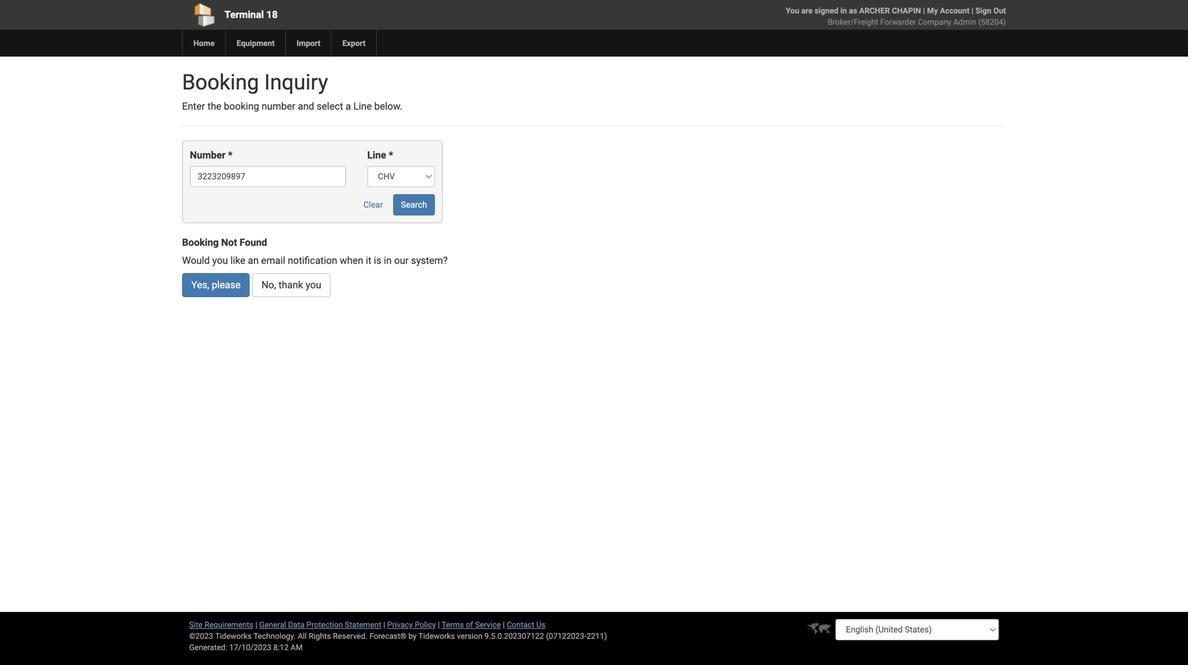 Task type: describe. For each thing, give the bounding box(es) containing it.
terms of service link
[[442, 620, 501, 629]]

all
[[298, 631, 307, 641]]

17/10/2023
[[229, 643, 272, 652]]

found
[[240, 237, 267, 248]]

you inside the no, thank you button
[[306, 279, 321, 291]]

8:12
[[273, 643, 289, 652]]

line inside booking inquiry enter the booking number and select a line below.
[[354, 100, 372, 112]]

select
[[317, 100, 343, 112]]

| left my
[[923, 6, 926, 15]]

©2023 tideworks
[[189, 631, 252, 641]]

it
[[366, 255, 372, 266]]

search
[[401, 200, 427, 210]]

equipment
[[237, 39, 275, 48]]

company
[[918, 17, 952, 27]]

not
[[221, 237, 237, 248]]

* for number *
[[228, 149, 233, 161]]

home link
[[182, 30, 225, 57]]

terminal
[[225, 9, 264, 21]]

broker/freight
[[828, 17, 879, 27]]

terminal 18 link
[[182, 0, 513, 30]]

clear
[[364, 200, 383, 210]]

terms
[[442, 620, 464, 629]]

archer
[[860, 6, 890, 15]]

thank
[[279, 279, 303, 291]]

out
[[994, 6, 1006, 15]]

the
[[208, 100, 222, 112]]

signed
[[815, 6, 839, 15]]

reserved.
[[333, 631, 368, 641]]

18
[[266, 9, 278, 21]]

admin
[[954, 17, 977, 27]]

policy
[[415, 620, 436, 629]]

in inside you are signed in as archer chapin | my account | sign out broker/freight forwarder company admin (58204)
[[841, 6, 847, 15]]

export
[[343, 39, 366, 48]]

am
[[291, 643, 303, 652]]

contact us link
[[507, 620, 546, 629]]

number
[[262, 100, 295, 112]]

chapin
[[892, 6, 922, 15]]

data
[[288, 620, 305, 629]]

booking for inquiry
[[182, 70, 259, 95]]

site requirements link
[[189, 620, 254, 629]]

of
[[466, 620, 473, 629]]

my
[[927, 6, 938, 15]]

number
[[190, 149, 226, 161]]

when
[[340, 255, 363, 266]]

as
[[849, 6, 858, 15]]

general data protection statement link
[[259, 620, 382, 629]]

(07122023-
[[546, 631, 587, 641]]

please
[[212, 279, 241, 291]]

privacy
[[387, 620, 413, 629]]

tideworks
[[419, 631, 455, 641]]

protection
[[307, 620, 343, 629]]

Number * text field
[[190, 166, 346, 187]]

is
[[374, 255, 382, 266]]

enter
[[182, 100, 205, 112]]

import
[[297, 39, 321, 48]]

1 vertical spatial line
[[367, 149, 386, 161]]

privacy policy link
[[387, 620, 436, 629]]

home
[[194, 39, 215, 48]]

site requirements | general data protection statement | privacy policy | terms of service | contact us ©2023 tideworks technology. all rights reserved. forecast® by tideworks version 9.5.0.202307122 (07122023-2211) generated: 17/10/2023 8:12 am
[[189, 620, 607, 652]]

terminal 18
[[225, 9, 278, 21]]

yes, please
[[191, 279, 241, 291]]

no,
[[262, 279, 276, 291]]

version
[[457, 631, 483, 641]]



Task type: vqa. For each thing, say whether or not it's contained in the screenshot.
the topmost the PRE-
no



Task type: locate. For each thing, give the bounding box(es) containing it.
export link
[[331, 30, 376, 57]]

line
[[354, 100, 372, 112], [367, 149, 386, 161]]

and
[[298, 100, 314, 112]]

in
[[841, 6, 847, 15], [384, 255, 392, 266]]

9.5.0.202307122
[[485, 631, 544, 641]]

in inside booking not found would you like an email notification when it is in our system?
[[384, 255, 392, 266]]

booking up the
[[182, 70, 259, 95]]

* down below.
[[389, 149, 393, 161]]

contact
[[507, 620, 535, 629]]

| left sign
[[972, 6, 974, 15]]

service
[[475, 620, 501, 629]]

0 vertical spatial booking
[[182, 70, 259, 95]]

(58204)
[[979, 17, 1006, 27]]

1 * from the left
[[228, 149, 233, 161]]

general
[[259, 620, 286, 629]]

an
[[248, 255, 259, 266]]

0 horizontal spatial *
[[228, 149, 233, 161]]

you left "like"
[[212, 255, 228, 266]]

clear button
[[356, 194, 391, 215]]

by
[[409, 631, 417, 641]]

system?
[[411, 255, 448, 266]]

below.
[[374, 100, 403, 112]]

yes, please button
[[182, 273, 250, 297]]

0 horizontal spatial in
[[384, 255, 392, 266]]

sign out link
[[976, 6, 1006, 15]]

*
[[228, 149, 233, 161], [389, 149, 393, 161]]

import link
[[285, 30, 331, 57]]

1 horizontal spatial in
[[841, 6, 847, 15]]

account
[[940, 6, 970, 15]]

line *
[[367, 149, 393, 161]]

no, thank you
[[262, 279, 321, 291]]

booking for not
[[182, 237, 219, 248]]

| up 9.5.0.202307122
[[503, 620, 505, 629]]

you right thank
[[306, 279, 321, 291]]

you
[[212, 255, 228, 266], [306, 279, 321, 291]]

0 horizontal spatial you
[[212, 255, 228, 266]]

0 vertical spatial line
[[354, 100, 372, 112]]

2 booking from the top
[[182, 237, 219, 248]]

inquiry
[[264, 70, 328, 95]]

email
[[261, 255, 285, 266]]

notification
[[288, 255, 337, 266]]

booking
[[182, 70, 259, 95], [182, 237, 219, 248]]

|
[[923, 6, 926, 15], [972, 6, 974, 15], [255, 620, 257, 629], [383, 620, 385, 629], [438, 620, 440, 629], [503, 620, 505, 629]]

our
[[394, 255, 409, 266]]

generated:
[[189, 643, 227, 652]]

booking up would at left top
[[182, 237, 219, 248]]

1 vertical spatial in
[[384, 255, 392, 266]]

1 horizontal spatial you
[[306, 279, 321, 291]]

yes,
[[191, 279, 209, 291]]

no, thank you button
[[252, 273, 331, 297]]

site
[[189, 620, 203, 629]]

in right is
[[384, 255, 392, 266]]

you inside booking not found would you like an email notification when it is in our system?
[[212, 255, 228, 266]]

my account link
[[927, 6, 970, 15]]

booking inquiry enter the booking number and select a line below.
[[182, 70, 403, 112]]

| left general
[[255, 620, 257, 629]]

rights
[[309, 631, 331, 641]]

equipment link
[[225, 30, 285, 57]]

line up clear
[[367, 149, 386, 161]]

2 * from the left
[[389, 149, 393, 161]]

are
[[802, 6, 813, 15]]

booking not found would you like an email notification when it is in our system?
[[182, 237, 448, 266]]

booking inside booking not found would you like an email notification when it is in our system?
[[182, 237, 219, 248]]

you are signed in as archer chapin | my account | sign out broker/freight forwarder company admin (58204)
[[786, 6, 1006, 27]]

| up forecast® at the left of page
[[383, 620, 385, 629]]

1 vertical spatial booking
[[182, 237, 219, 248]]

* right number
[[228, 149, 233, 161]]

1 vertical spatial you
[[306, 279, 321, 291]]

requirements
[[205, 620, 254, 629]]

booking
[[224, 100, 259, 112]]

sign
[[976, 6, 992, 15]]

line right a
[[354, 100, 372, 112]]

| up "tideworks" at the bottom
[[438, 620, 440, 629]]

would
[[182, 255, 210, 266]]

2211)
[[587, 631, 607, 641]]

statement
[[345, 620, 382, 629]]

* for line *
[[389, 149, 393, 161]]

booking inside booking inquiry enter the booking number and select a line below.
[[182, 70, 259, 95]]

forwarder
[[881, 17, 916, 27]]

a
[[346, 100, 351, 112]]

you
[[786, 6, 800, 15]]

0 vertical spatial you
[[212, 255, 228, 266]]

like
[[231, 255, 246, 266]]

0 vertical spatial in
[[841, 6, 847, 15]]

in left as
[[841, 6, 847, 15]]

technology.
[[254, 631, 296, 641]]

forecast®
[[370, 631, 407, 641]]

us
[[537, 620, 546, 629]]

search button
[[393, 194, 435, 215]]

1 horizontal spatial *
[[389, 149, 393, 161]]

1 booking from the top
[[182, 70, 259, 95]]



